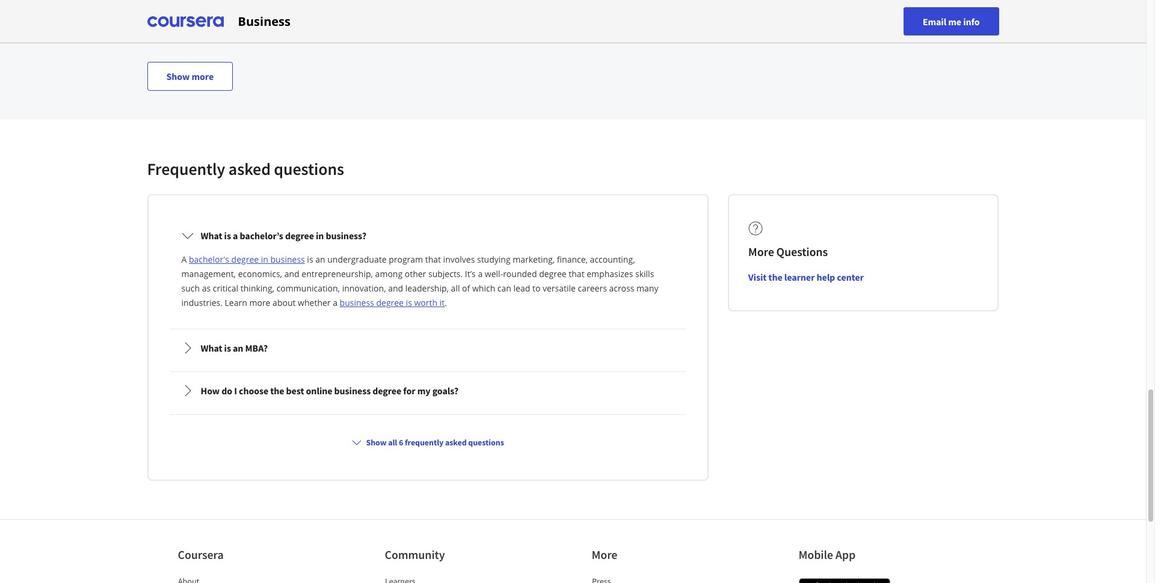 Task type: locate. For each thing, give the bounding box(es) containing it.
whether
[[298, 297, 331, 309]]

asked
[[229, 158, 271, 180], [445, 438, 467, 448]]

2 list item from the left
[[385, 576, 487, 584]]

1 vertical spatial more
[[249, 297, 271, 309]]

1 horizontal spatial 2023
[[898, 6, 915, 17]]

15, left email at the right of page
[[886, 6, 896, 17]]

updated for last updated on june 15, 2023 article
[[174, 6, 204, 17]]

0 vertical spatial business
[[271, 254, 305, 265]]

is up the a bachelor's degree in business on the top
[[224, 230, 231, 242]]

1 updated from the left
[[174, 6, 204, 17]]

marketing,
[[513, 254, 555, 265]]

1 horizontal spatial that
[[569, 268, 585, 280]]

an inside dropdown button
[[233, 342, 243, 355]]

what
[[201, 230, 222, 242], [201, 342, 222, 355]]

1 last from the left
[[158, 6, 173, 17]]

all
[[451, 283, 460, 294], [388, 438, 397, 448]]

list item for community
[[385, 576, 487, 584]]

2 vertical spatial business
[[334, 385, 371, 397]]

on inside last updated on june 15, 2023 article
[[206, 6, 215, 17]]

center
[[837, 271, 864, 283]]

1 2023 from the left
[[248, 6, 264, 17]]

on
[[206, 6, 215, 17], [856, 6, 865, 17]]

all left "6"
[[388, 438, 397, 448]]

1 june from the left
[[216, 6, 234, 17]]

frequently
[[405, 438, 444, 448]]

1 15, from the left
[[236, 6, 246, 17]]

0 horizontal spatial 2023
[[248, 6, 264, 17]]

degree inside dropdown button
[[373, 385, 402, 397]]

june inside last updated on june 15, 2023 article
[[216, 6, 234, 17]]

0 vertical spatial a
[[233, 230, 238, 242]]

i
[[234, 385, 237, 397]]

for
[[403, 385, 416, 397]]

2 on from the left
[[856, 6, 865, 17]]

0 vertical spatial in
[[316, 230, 324, 242]]

many
[[637, 283, 659, 294]]

learner
[[785, 271, 815, 283]]

15,
[[236, 6, 246, 17], [886, 6, 896, 17]]

1 what from the top
[[201, 230, 222, 242]]

1 horizontal spatial the
[[769, 271, 783, 283]]

1 vertical spatial more
[[592, 548, 618, 563]]

more down thinking,
[[249, 297, 271, 309]]

2 updated from the left
[[824, 6, 854, 17]]

0 vertical spatial show
[[166, 70, 190, 82]]

degree up the versatile at the left of the page
[[539, 268, 567, 280]]

2023 for last updated on june 15, 2023
[[898, 6, 915, 17]]

show for show more
[[166, 70, 190, 82]]

0 vertical spatial asked
[[229, 158, 271, 180]]

on for last updated on june 15, 2023 article
[[206, 6, 215, 17]]

in inside dropdown button
[[316, 230, 324, 242]]

1 horizontal spatial last
[[808, 6, 823, 17]]

about
[[273, 297, 296, 309]]

0 horizontal spatial show
[[166, 70, 190, 82]]

1 horizontal spatial questions
[[468, 438, 504, 448]]

business down 'what is a bachelor's degree in business?'
[[271, 254, 305, 265]]

list item for coursera
[[178, 576, 280, 584]]

is
[[224, 230, 231, 242], [307, 254, 313, 265], [406, 297, 412, 309], [224, 342, 231, 355]]

1 horizontal spatial on
[[856, 6, 865, 17]]

degree
[[285, 230, 314, 242], [231, 254, 259, 265], [539, 268, 567, 280], [376, 297, 404, 309], [373, 385, 402, 397]]

0 horizontal spatial list item
[[178, 576, 280, 584]]

frequently
[[147, 158, 225, 180]]

that
[[425, 254, 441, 265], [569, 268, 585, 280]]

1 vertical spatial the
[[270, 385, 284, 397]]

show
[[166, 70, 190, 82], [366, 438, 387, 448]]

0 horizontal spatial questions
[[274, 158, 344, 180]]

what up the bachelor's on the top left
[[201, 230, 222, 242]]

2 horizontal spatial a
[[478, 268, 483, 280]]

and up communication,
[[285, 268, 300, 280]]

2 horizontal spatial list item
[[592, 576, 694, 584]]

is inside is an undergraduate program that involves studying marketing, finance, accounting, management, economics, and entrepreneurship, among other subjects. it's a well-rounded degree that emphasizes skills such as critical thinking, communication, innovation, and leadership, all of which can lead to versatile careers across many industries. learn more about whether a
[[307, 254, 313, 265]]

show inside dropdown button
[[366, 438, 387, 448]]

list item
[[178, 576, 280, 584], [385, 576, 487, 584], [592, 576, 694, 584]]

updated inside last updated on june 15, 2023 article
[[174, 6, 204, 17]]

0 vertical spatial all
[[451, 283, 460, 294]]

1 horizontal spatial more
[[249, 297, 271, 309]]

degree inside is an undergraduate program that involves studying marketing, finance, accounting, management, economics, and entrepreneurship, among other subjects. it's a well-rounded degree that emphasizes skills such as critical thinking, communication, innovation, and leadership, all of which can lead to versatile careers across many industries. learn more about whether a
[[539, 268, 567, 280]]

what is a bachelor's degree in business? button
[[172, 219, 684, 253]]

the right visit
[[769, 271, 783, 283]]

what up how
[[201, 342, 222, 355]]

1 vertical spatial an
[[233, 342, 243, 355]]

and up business degree is worth it .
[[388, 283, 403, 294]]

1 list item from the left
[[178, 576, 280, 584]]

15, right 'coursera' 'image'
[[236, 6, 246, 17]]

0 horizontal spatial an
[[233, 342, 243, 355]]

0 horizontal spatial more
[[192, 70, 214, 82]]

0 vertical spatial the
[[769, 271, 783, 283]]

questions
[[274, 158, 344, 180], [468, 438, 504, 448]]

0 horizontal spatial june
[[216, 6, 234, 17]]

more inside is an undergraduate program that involves studying marketing, finance, accounting, management, economics, and entrepreneurship, among other subjects. it's a well-rounded degree that emphasizes skills such as critical thinking, communication, innovation, and leadership, all of which can lead to versatile careers across many industries. learn more about whether a
[[249, 297, 271, 309]]

all left of
[[451, 283, 460, 294]]

the left the best
[[270, 385, 284, 397]]

0 horizontal spatial on
[[206, 6, 215, 17]]

0 vertical spatial what
[[201, 230, 222, 242]]

a up the a bachelor's degree in business on the top
[[233, 230, 238, 242]]

the
[[769, 271, 783, 283], [270, 385, 284, 397]]

2 vertical spatial a
[[333, 297, 338, 309]]

0 vertical spatial more
[[749, 244, 774, 259]]

3 list item from the left
[[592, 576, 694, 584]]

last
[[158, 6, 173, 17], [808, 6, 823, 17]]

asked inside dropdown button
[[445, 438, 467, 448]]

updated for last updated on june 15, 2023
[[824, 6, 854, 17]]

degree right bachelor's
[[285, 230, 314, 242]]

is left mba?
[[224, 342, 231, 355]]

.
[[445, 297, 447, 309]]

critical
[[213, 283, 238, 294]]

business right online
[[334, 385, 371, 397]]

1 horizontal spatial list item
[[385, 576, 487, 584]]

and
[[285, 268, 300, 280], [388, 283, 403, 294]]

0 horizontal spatial updated
[[174, 6, 204, 17]]

which
[[472, 283, 495, 294]]

0 vertical spatial that
[[425, 254, 441, 265]]

0 horizontal spatial 15,
[[236, 6, 246, 17]]

business degree is worth it link
[[340, 297, 445, 309]]

management,
[[181, 268, 236, 280]]

more down 'coursera' 'image'
[[192, 70, 214, 82]]

is left worth at the left bottom of the page
[[406, 297, 412, 309]]

0 horizontal spatial that
[[425, 254, 441, 265]]

emphasizes
[[587, 268, 633, 280]]

2 2023 from the left
[[898, 6, 915, 17]]

2023
[[248, 6, 264, 17], [898, 6, 915, 17]]

an
[[316, 254, 325, 265], [233, 342, 243, 355]]

1 horizontal spatial updated
[[824, 6, 854, 17]]

1 horizontal spatial in
[[316, 230, 324, 242]]

1 horizontal spatial june
[[866, 6, 884, 17]]

frequently asked questions
[[147, 158, 344, 180]]

that up subjects. in the left of the page
[[425, 254, 441, 265]]

a right it's
[[478, 268, 483, 280]]

in up 'economics,'
[[261, 254, 268, 265]]

1 vertical spatial asked
[[445, 438, 467, 448]]

1 horizontal spatial show
[[366, 438, 387, 448]]

frequently asked questions element
[[138, 158, 1009, 491]]

0 vertical spatial more
[[192, 70, 214, 82]]

involves
[[443, 254, 475, 265]]

last inside last updated on june 15, 2023 article
[[158, 6, 173, 17]]

all inside is an undergraduate program that involves studying marketing, finance, accounting, management, economics, and entrepreneurship, among other subjects. it's a well-rounded degree that emphasizes skills such as critical thinking, communication, innovation, and leadership, all of which can lead to versatile careers across many industries. learn more about whether a
[[451, 283, 460, 294]]

the inside dropdown button
[[270, 385, 284, 397]]

accounting,
[[590, 254, 635, 265]]

show inside button
[[166, 70, 190, 82]]

15, inside last updated on june 15, 2023 article
[[236, 6, 246, 17]]

0 horizontal spatial in
[[261, 254, 268, 265]]

is an undergraduate program that involves studying marketing, finance, accounting, management, economics, and entrepreneurship, among other subjects. it's a well-rounded degree that emphasizes skills such as critical thinking, communication, innovation, and leadership, all of which can lead to versatile careers across many industries. learn more about whether a
[[181, 254, 659, 309]]

1 vertical spatial questions
[[468, 438, 504, 448]]

a
[[233, 230, 238, 242], [478, 268, 483, 280], [333, 297, 338, 309]]

more for more
[[592, 548, 618, 563]]

1 vertical spatial show
[[366, 438, 387, 448]]

innovation,
[[342, 283, 386, 294]]

me
[[949, 15, 962, 27]]

1 on from the left
[[206, 6, 215, 17]]

0 horizontal spatial last
[[158, 6, 173, 17]]

0 horizontal spatial more
[[592, 548, 618, 563]]

1 vertical spatial what
[[201, 342, 222, 355]]

1 vertical spatial all
[[388, 438, 397, 448]]

degree left the for
[[373, 385, 402, 397]]

an left mba?
[[233, 342, 243, 355]]

1 horizontal spatial all
[[451, 283, 460, 294]]

1 horizontal spatial asked
[[445, 438, 467, 448]]

1 horizontal spatial 15,
[[886, 6, 896, 17]]

1 horizontal spatial more
[[749, 244, 774, 259]]

business?
[[326, 230, 367, 242]]

show down article
[[166, 70, 190, 82]]

0 vertical spatial questions
[[274, 158, 344, 180]]

in
[[316, 230, 324, 242], [261, 254, 268, 265]]

choose
[[239, 385, 269, 397]]

2 last from the left
[[808, 6, 823, 17]]

is inside what is a bachelor's degree in business? dropdown button
[[224, 230, 231, 242]]

0 vertical spatial an
[[316, 254, 325, 265]]

is up communication,
[[307, 254, 313, 265]]

degree up 'economics,'
[[231, 254, 259, 265]]

0 horizontal spatial a
[[233, 230, 238, 242]]

studying
[[477, 254, 511, 265]]

show left "6"
[[366, 438, 387, 448]]

visit the learner help center link
[[749, 271, 864, 283]]

0 horizontal spatial and
[[285, 268, 300, 280]]

0 horizontal spatial the
[[270, 385, 284, 397]]

0 horizontal spatial all
[[388, 438, 397, 448]]

2 15, from the left
[[886, 6, 896, 17]]

june
[[216, 6, 234, 17], [866, 6, 884, 17]]

an inside is an undergraduate program that involves studying marketing, finance, accounting, management, economics, and entrepreneurship, among other subjects. it's a well-rounded degree that emphasizes skills such as critical thinking, communication, innovation, and leadership, all of which can lead to versatile careers across many industries. learn more about whether a
[[316, 254, 325, 265]]

such
[[181, 283, 200, 294]]

1 horizontal spatial an
[[316, 254, 325, 265]]

business down innovation,
[[340, 297, 374, 309]]

1 vertical spatial and
[[388, 283, 403, 294]]

more inside frequently asked questions element
[[749, 244, 774, 259]]

coursera
[[178, 548, 224, 563]]

program
[[389, 254, 423, 265]]

subjects.
[[429, 268, 463, 280]]

that down finance,
[[569, 268, 585, 280]]

2023 inside last updated on june 15, 2023 article
[[248, 6, 264, 17]]

0 vertical spatial and
[[285, 268, 300, 280]]

2 what from the top
[[201, 342, 222, 355]]

more
[[749, 244, 774, 259], [592, 548, 618, 563]]

an up "entrepreneurship,"
[[316, 254, 325, 265]]

to
[[533, 283, 541, 294]]

a right the whether
[[333, 297, 338, 309]]

1 vertical spatial a
[[478, 268, 483, 280]]

2 june from the left
[[866, 6, 884, 17]]

in left business?
[[316, 230, 324, 242]]

bachelor's
[[240, 230, 283, 242]]

business
[[271, 254, 305, 265], [340, 297, 374, 309], [334, 385, 371, 397]]

mobile
[[799, 548, 834, 563]]



Task type: vqa. For each thing, say whether or not it's contained in the screenshot.
GREAT
no



Task type: describe. For each thing, give the bounding box(es) containing it.
online
[[306, 385, 333, 397]]

questions inside dropdown button
[[468, 438, 504, 448]]

worth
[[414, 297, 438, 309]]

careers
[[578, 283, 607, 294]]

june for last updated on june 15, 2023
[[866, 6, 884, 17]]

last for last updated on june 15, 2023 article
[[158, 6, 173, 17]]

how
[[201, 385, 220, 397]]

versatile
[[543, 283, 576, 294]]

1 horizontal spatial and
[[388, 283, 403, 294]]

last for last updated on june 15, 2023
[[808, 6, 823, 17]]

economics,
[[238, 268, 282, 280]]

info
[[964, 15, 980, 27]]

other
[[405, 268, 426, 280]]

goals?
[[433, 385, 459, 397]]

business
[[238, 13, 291, 29]]

how do i choose the best online business degree for my goals?
[[201, 385, 459, 397]]

last updated on june 15, 2023 article
[[158, 6, 264, 31]]

bachelor's degree in business link
[[189, 254, 305, 265]]

learn
[[225, 297, 247, 309]]

it's
[[465, 268, 476, 280]]

more inside button
[[192, 70, 214, 82]]

help
[[817, 271, 836, 283]]

app
[[836, 548, 856, 563]]

it
[[440, 297, 445, 309]]

among
[[375, 268, 403, 280]]

leadership,
[[406, 283, 449, 294]]

list item for more
[[592, 576, 694, 584]]

email
[[923, 15, 947, 27]]

degree down 'among'
[[376, 297, 404, 309]]

finance,
[[557, 254, 588, 265]]

is inside what is an mba? dropdown button
[[224, 342, 231, 355]]

degree inside dropdown button
[[285, 230, 314, 242]]

more for more questions
[[749, 244, 774, 259]]

what is an mba?
[[201, 342, 268, 355]]

article
[[158, 20, 181, 31]]

show all 6 frequently asked questions button
[[347, 432, 509, 454]]

rounded
[[503, 268, 537, 280]]

1 horizontal spatial a
[[333, 297, 338, 309]]

community
[[385, 548, 445, 563]]

show more button
[[147, 62, 233, 91]]

can
[[498, 283, 512, 294]]

show for show all 6 frequently asked questions
[[366, 438, 387, 448]]

coursera image
[[147, 12, 224, 31]]

undergraduate
[[328, 254, 387, 265]]

6
[[399, 438, 403, 448]]

email me info
[[923, 15, 980, 27]]

what is a bachelor's degree in business?
[[201, 230, 367, 242]]

last updated on june 15, 2023
[[808, 6, 915, 17]]

june for last updated on june 15, 2023 article
[[216, 6, 234, 17]]

bachelor's
[[189, 254, 229, 265]]

across
[[609, 283, 635, 294]]

what is an mba? button
[[172, 332, 684, 365]]

visit the learner help center
[[749, 271, 864, 283]]

1 vertical spatial business
[[340, 297, 374, 309]]

on for last updated on june 15, 2023
[[856, 6, 865, 17]]

15, for last updated on june 15, 2023 article
[[236, 6, 246, 17]]

how do i choose the best online business degree for my goals? button
[[172, 374, 684, 408]]

thinking,
[[241, 283, 275, 294]]

what for what is an mba?
[[201, 342, 222, 355]]

communication,
[[277, 283, 340, 294]]

of
[[462, 283, 470, 294]]

email me info button
[[904, 7, 999, 36]]

download on the app store image
[[799, 579, 891, 584]]

all inside dropdown button
[[388, 438, 397, 448]]

business inside dropdown button
[[334, 385, 371, 397]]

business degree is worth it .
[[340, 297, 447, 309]]

industries.
[[181, 297, 223, 309]]

best
[[286, 385, 304, 397]]

0 horizontal spatial asked
[[229, 158, 271, 180]]

what for what is a bachelor's degree in business?
[[201, 230, 222, 242]]

2023 for last updated on june 15, 2023 article
[[248, 6, 264, 17]]

mba?
[[245, 342, 268, 355]]

more questions
[[749, 244, 828, 259]]

entrepreneurship,
[[302, 268, 373, 280]]

a
[[181, 254, 187, 265]]

a bachelor's degree in business
[[181, 254, 305, 265]]

1 vertical spatial in
[[261, 254, 268, 265]]

visit
[[749, 271, 767, 283]]

well-
[[485, 268, 503, 280]]

my
[[418, 385, 431, 397]]

questions
[[777, 244, 828, 259]]

show all 6 frequently asked questions
[[366, 438, 504, 448]]

15, for last updated on june 15, 2023
[[886, 6, 896, 17]]

1 vertical spatial that
[[569, 268, 585, 280]]

a inside dropdown button
[[233, 230, 238, 242]]

mobile app
[[799, 548, 856, 563]]

do
[[222, 385, 232, 397]]

skills
[[636, 268, 654, 280]]

show more
[[166, 70, 214, 82]]

as
[[202, 283, 211, 294]]

collapsed list
[[168, 215, 688, 418]]

lead
[[514, 283, 530, 294]]



